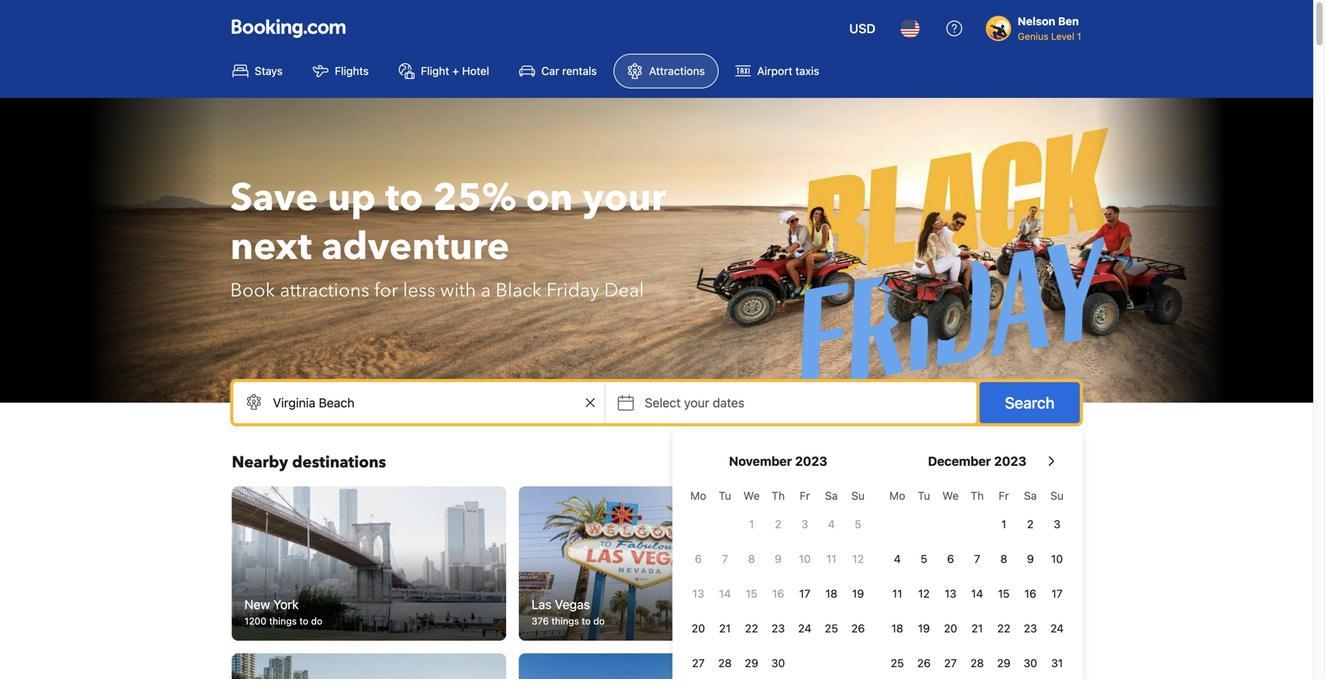 Task type: vqa. For each thing, say whether or not it's contained in the screenshot.


Task type: describe. For each thing, give the bounding box(es) containing it.
22 November 2023 checkbox
[[738, 613, 765, 644]]

16 for 16 option
[[1025, 587, 1037, 600]]

118
[[819, 616, 834, 627]]

18 December 2023 checkbox
[[884, 613, 911, 644]]

2023 for november 2023
[[795, 454, 828, 469]]

31 December 2023 checkbox
[[1044, 648, 1071, 679]]

29 November 2023 checkbox
[[738, 648, 765, 679]]

7 for 7 november 2023 "checkbox"
[[722, 552, 728, 565]]

attractions
[[649, 64, 705, 77]]

+
[[452, 64, 459, 77]]

airport taxis
[[757, 64, 819, 77]]

for
[[374, 278, 398, 304]]

4 November 2023 checkbox
[[818, 509, 845, 540]]

7 December 2023 checkbox
[[964, 543, 991, 575]]

flight + hotel
[[421, 64, 489, 77]]

27 November 2023 checkbox
[[685, 648, 712, 679]]

24 November 2023 checkbox
[[792, 613, 818, 644]]

car rentals
[[541, 64, 597, 77]]

9 November 2023 checkbox
[[765, 543, 792, 575]]

4 for 4 november 2023 option
[[828, 518, 835, 531]]

11 December 2023 checkbox
[[884, 578, 911, 610]]

25%
[[433, 172, 516, 224]]

sa for november 2023
[[825, 489, 838, 502]]

26 for 26 december 2023 checkbox
[[917, 657, 931, 670]]

17 December 2023 checkbox
[[1044, 578, 1071, 610]]

deal
[[604, 278, 644, 304]]

25 for 25 'checkbox'
[[891, 657, 904, 670]]

november 2023
[[729, 454, 828, 469]]

on
[[526, 172, 573, 224]]

nelson
[[1018, 15, 1056, 28]]

14 for 14 option
[[719, 587, 731, 600]]

5 December 2023 checkbox
[[911, 543, 937, 575]]

10 November 2023 checkbox
[[792, 543, 818, 575]]

things for vegas
[[552, 616, 579, 627]]

su for november 2023
[[852, 489, 865, 502]]

12 for 12 checkbox
[[852, 552, 864, 565]]

19 for 19 december 2023 option
[[918, 622, 930, 635]]

0 horizontal spatial 18
[[826, 587, 838, 600]]

8 for 8 checkbox
[[748, 552, 755, 565]]

29 for 29 option
[[997, 657, 1011, 670]]

airport taxis link
[[722, 54, 833, 88]]

less
[[403, 278, 435, 304]]

11 November 2023 checkbox
[[818, 543, 845, 575]]

8 November 2023 checkbox
[[738, 543, 765, 575]]

rentals
[[562, 64, 597, 77]]

30 for 30 november 2023 option
[[771, 657, 785, 670]]

15 December 2023 checkbox
[[991, 578, 1017, 610]]

21 for 21 december 2023 checkbox
[[972, 622, 983, 635]]

to inside save up to 25% on your next adventure book attractions for less with a black friday deal
[[385, 172, 423, 224]]

10 December 2023 checkbox
[[1044, 543, 1071, 575]]

30 November 2023 checkbox
[[765, 648, 792, 679]]

3 November 2023 checkbox
[[792, 509, 818, 540]]

december
[[928, 454, 991, 469]]

grid for november
[[685, 480, 872, 679]]

fr for december
[[999, 489, 1009, 502]]

8 for 8 option
[[1000, 552, 1007, 565]]

2 December 2023 checkbox
[[1017, 509, 1044, 540]]

key west image
[[806, 487, 1081, 641]]

16 December 2023 checkbox
[[1017, 578, 1044, 610]]

17 for 17 checkbox
[[1052, 587, 1063, 600]]

5 November 2023 checkbox
[[845, 509, 872, 540]]

7 November 2023 checkbox
[[712, 543, 738, 575]]

tu for december
[[918, 489, 930, 502]]

flights
[[335, 64, 369, 77]]

level
[[1051, 31, 1075, 42]]

dates
[[713, 395, 745, 410]]

9 December 2023 checkbox
[[1017, 543, 1044, 575]]

attractions
[[280, 278, 370, 304]]

th for november
[[772, 489, 785, 502]]

car rentals link
[[506, 54, 610, 88]]

21 for 21 november 2023 option at the right bottom
[[719, 622, 731, 635]]

30 for 30 december 2023 option
[[1024, 657, 1037, 670]]

13 December 2023 checkbox
[[937, 578, 964, 610]]

su for december 2023
[[1051, 489, 1064, 502]]

stays
[[255, 64, 283, 77]]

20 December 2023 checkbox
[[937, 613, 964, 644]]

13 for 13 november 2023 option
[[693, 587, 704, 600]]

6 November 2023 checkbox
[[685, 543, 712, 575]]

ben
[[1058, 15, 1079, 28]]

west
[[843, 597, 872, 612]]

10 for 10 checkbox
[[1051, 552, 1063, 565]]

29 for 29 november 2023 checkbox at right
[[745, 657, 758, 670]]

1 vertical spatial 18
[[891, 622, 903, 635]]

save
[[230, 172, 318, 224]]

new york image
[[232, 487, 506, 641]]

new orleans image
[[806, 654, 1081, 679]]

19 for 19 option
[[852, 587, 864, 600]]

1 December 2023 checkbox
[[991, 509, 1017, 540]]

las vegas 376 things to do
[[532, 597, 605, 627]]

7 for 7 december 2023 checkbox
[[974, 552, 980, 565]]

destinations
[[292, 452, 386, 473]]

booking.com image
[[232, 19, 346, 38]]

tu for november
[[719, 489, 731, 502]]

26 November 2023 checkbox
[[845, 613, 872, 644]]

adventure
[[321, 221, 510, 273]]

friday
[[547, 278, 599, 304]]

12 for '12' checkbox
[[918, 587, 930, 600]]

28 December 2023 checkbox
[[964, 648, 991, 679]]

search button
[[980, 382, 1080, 423]]

2023 for december 2023
[[994, 454, 1027, 469]]

15 for 15 option
[[998, 587, 1010, 600]]

6 for '6' option
[[947, 552, 954, 565]]

1 horizontal spatial 5
[[921, 552, 927, 565]]

york
[[273, 597, 299, 612]]

black
[[496, 278, 542, 304]]

with
[[440, 278, 476, 304]]

16 for 16 november 2023 option
[[772, 587, 784, 600]]

4 for 4 december 2023 checkbox
[[894, 552, 901, 565]]

29 December 2023 checkbox
[[991, 648, 1017, 679]]



Task type: locate. For each thing, give the bounding box(es) containing it.
1 inside nelson ben genius level 1
[[1077, 31, 1082, 42]]

2 do from the left
[[593, 616, 605, 627]]

tu down december
[[918, 489, 930, 502]]

25
[[825, 622, 838, 635], [891, 657, 904, 670]]

0 horizontal spatial grid
[[685, 480, 872, 679]]

2 grid from the left
[[884, 480, 1071, 679]]

23 right 22 december 2023 checkbox
[[1024, 622, 1037, 635]]

21 inside checkbox
[[972, 622, 983, 635]]

14 for 14 december 2023 checkbox
[[971, 587, 983, 600]]

do
[[311, 616, 323, 627], [593, 616, 605, 627], [878, 616, 890, 627]]

0 vertical spatial 5
[[855, 518, 862, 531]]

1 horizontal spatial 21
[[972, 622, 983, 635]]

4
[[828, 518, 835, 531], [894, 552, 901, 565]]

17 inside '17' option
[[799, 587, 811, 600]]

1 horizontal spatial 2
[[1027, 518, 1034, 531]]

1 vertical spatial 12
[[918, 587, 930, 600]]

2 22 from the left
[[997, 622, 1011, 635]]

1 left 2 december 2023 option
[[1001, 518, 1006, 531]]

27 left 28 option
[[692, 657, 705, 670]]

24 left "118"
[[798, 622, 812, 635]]

to down vegas
[[582, 616, 591, 627]]

things for york
[[269, 616, 297, 627]]

0 vertical spatial 18
[[826, 587, 838, 600]]

1 horizontal spatial 29
[[997, 657, 1011, 670]]

1 16 from the left
[[772, 587, 784, 600]]

30 inside 30 december 2023 option
[[1024, 657, 1037, 670]]

0 horizontal spatial 19
[[852, 587, 864, 600]]

25 for 25 "checkbox"
[[825, 622, 838, 635]]

mo up 6 'checkbox'
[[690, 489, 706, 502]]

11 left '12' checkbox
[[892, 587, 902, 600]]

2 24 from the left
[[1051, 622, 1064, 635]]

1 horizontal spatial 4
[[894, 552, 901, 565]]

15 for 15 november 2023 checkbox
[[746, 587, 758, 600]]

13 inside checkbox
[[945, 587, 957, 600]]

23 for 23 december 2023 checkbox
[[1024, 622, 1037, 635]]

28 November 2023 checkbox
[[712, 648, 738, 679]]

28 for 28 checkbox
[[971, 657, 984, 670]]

17 inside 17 checkbox
[[1052, 587, 1063, 600]]

0 horizontal spatial su
[[852, 489, 865, 502]]

0 horizontal spatial fr
[[800, 489, 810, 502]]

0 horizontal spatial your
[[583, 172, 666, 224]]

21 right 20 december 2023 checkbox
[[972, 622, 983, 635]]

22 right 21 december 2023 checkbox
[[997, 622, 1011, 635]]

things inside las vegas 376 things to do
[[552, 616, 579, 627]]

14 right the 13 checkbox
[[971, 587, 983, 600]]

15
[[746, 587, 758, 600], [998, 587, 1010, 600]]

do right 376
[[593, 616, 605, 627]]

your inside save up to 25% on your next adventure book attractions for less with a black friday deal
[[583, 172, 666, 224]]

1 7 from the left
[[722, 552, 728, 565]]

22 December 2023 checkbox
[[991, 613, 1017, 644]]

1 vertical spatial 5
[[921, 552, 927, 565]]

1 horizontal spatial fr
[[999, 489, 1009, 502]]

grid
[[685, 480, 872, 679], [884, 480, 1071, 679]]

27 for 27 november 2023 option
[[692, 657, 705, 670]]

14 November 2023 checkbox
[[712, 578, 738, 610]]

25 down key
[[825, 622, 838, 635]]

16 right 15 november 2023 checkbox
[[772, 587, 784, 600]]

we for december
[[943, 489, 959, 502]]

13 right '12' checkbox
[[945, 587, 957, 600]]

1 horizontal spatial 10
[[1051, 552, 1063, 565]]

9 inside option
[[775, 552, 782, 565]]

2 7 from the left
[[974, 552, 980, 565]]

0 vertical spatial 11
[[827, 552, 837, 565]]

nelson ben genius level 1
[[1018, 15, 1082, 42]]

3 inside checkbox
[[802, 518, 808, 531]]

las vegas image
[[519, 487, 794, 641]]

21 inside option
[[719, 622, 731, 635]]

0 vertical spatial your
[[583, 172, 666, 224]]

0 vertical spatial 19
[[852, 587, 864, 600]]

26
[[851, 622, 865, 635], [917, 657, 931, 670]]

to inside las vegas 376 things to do
[[582, 616, 591, 627]]

8 inside checkbox
[[748, 552, 755, 565]]

1 vertical spatial 4
[[894, 552, 901, 565]]

12 right 11 december 2023 option
[[918, 587, 930, 600]]

usd
[[849, 21, 876, 36]]

9
[[775, 552, 782, 565], [1027, 552, 1034, 565]]

2 inside option
[[775, 518, 782, 531]]

hotel
[[462, 64, 489, 77]]

1 24 from the left
[[798, 622, 812, 635]]

1200
[[244, 616, 266, 627]]

18 November 2023 checkbox
[[818, 578, 845, 610]]

1 horizontal spatial 3
[[1054, 518, 1061, 531]]

22 right 21 november 2023 option at the right bottom
[[745, 622, 758, 635]]

14 right 13 november 2023 option
[[719, 587, 731, 600]]

2 20 from the left
[[944, 622, 957, 635]]

1 horizontal spatial 22
[[997, 622, 1011, 635]]

your right the on
[[583, 172, 666, 224]]

8 right 7 december 2023 checkbox
[[1000, 552, 1007, 565]]

0 horizontal spatial 13
[[693, 587, 704, 600]]

9 for 9 option
[[775, 552, 782, 565]]

mo for november
[[690, 489, 706, 502]]

15 right 14 option
[[746, 587, 758, 600]]

3 inside "option"
[[1054, 518, 1061, 531]]

25 left 26 december 2023 checkbox
[[891, 657, 904, 670]]

6 December 2023 checkbox
[[937, 543, 964, 575]]

0 horizontal spatial 22
[[745, 622, 758, 635]]

0 horizontal spatial 16
[[772, 587, 784, 600]]

to down west on the right bottom of page
[[867, 616, 876, 627]]

17 right 16 option
[[1052, 587, 1063, 600]]

1 horizontal spatial 20
[[944, 622, 957, 635]]

things inside "new york 1200 things to do"
[[269, 616, 297, 627]]

things down york
[[269, 616, 297, 627]]

do right 1200
[[311, 616, 323, 627]]

1 horizontal spatial 9
[[1027, 552, 1034, 565]]

14 inside option
[[719, 587, 731, 600]]

do inside "new york 1200 things to do"
[[311, 616, 323, 627]]

20 November 2023 checkbox
[[685, 613, 712, 644]]

8 December 2023 checkbox
[[991, 543, 1017, 575]]

to right 1200
[[299, 616, 308, 627]]

2 23 from the left
[[1024, 622, 1037, 635]]

1 fr from the left
[[800, 489, 810, 502]]

2 left 3 november 2023 checkbox
[[775, 518, 782, 531]]

0 horizontal spatial 27
[[692, 657, 705, 670]]

2 3 from the left
[[1054, 518, 1061, 531]]

1 horizontal spatial your
[[684, 395, 709, 410]]

taxis
[[796, 64, 819, 77]]

su
[[852, 489, 865, 502], [1051, 489, 1064, 502]]

1 horizontal spatial 17
[[1052, 587, 1063, 600]]

16 November 2023 checkbox
[[765, 578, 792, 610]]

select your dates
[[645, 395, 745, 410]]

1 15 from the left
[[746, 587, 758, 600]]

11 for 11 november 2023 option at the bottom right
[[827, 552, 837, 565]]

18 right '17' option
[[826, 587, 838, 600]]

15 November 2023 checkbox
[[738, 578, 765, 610]]

things down west on the right bottom of page
[[836, 616, 864, 627]]

0 horizontal spatial 2023
[[795, 454, 828, 469]]

26 down west on the right bottom of page
[[851, 622, 865, 635]]

0 vertical spatial 12
[[852, 552, 864, 565]]

20 for 20 december 2023 checkbox
[[944, 622, 957, 635]]

15 inside option
[[998, 587, 1010, 600]]

11
[[827, 552, 837, 565], [892, 587, 902, 600]]

1 vertical spatial 11
[[892, 587, 902, 600]]

19
[[852, 587, 864, 600], [918, 622, 930, 635]]

flight
[[421, 64, 449, 77]]

0 horizontal spatial 3
[[802, 518, 808, 531]]

things down vegas
[[552, 616, 579, 627]]

20
[[692, 622, 705, 635], [944, 622, 957, 635]]

to for new york
[[299, 616, 308, 627]]

1 tu from the left
[[719, 489, 731, 502]]

11 right 10 november 2023 option
[[827, 552, 837, 565]]

1 horizontal spatial su
[[1051, 489, 1064, 502]]

1 left "2" option
[[749, 518, 754, 531]]

sa
[[825, 489, 838, 502], [1024, 489, 1037, 502]]

0 horizontal spatial 4
[[828, 518, 835, 531]]

28 right 27 november 2023 option
[[718, 657, 732, 670]]

1 horizontal spatial 24
[[1051, 622, 1064, 635]]

30
[[771, 657, 785, 670], [1024, 657, 1037, 670]]

2 inside option
[[1027, 518, 1034, 531]]

fr up 3 november 2023 checkbox
[[800, 489, 810, 502]]

8 right 7 november 2023 "checkbox"
[[748, 552, 755, 565]]

1 horizontal spatial 12
[[918, 587, 930, 600]]

10 inside checkbox
[[1051, 552, 1063, 565]]

0 horizontal spatial 15
[[746, 587, 758, 600]]

0 horizontal spatial 9
[[775, 552, 782, 565]]

1 vertical spatial 25
[[891, 657, 904, 670]]

1 grid from the left
[[685, 480, 872, 679]]

1 27 from the left
[[692, 657, 705, 670]]

1 horizontal spatial things
[[552, 616, 579, 627]]

5 left '6' option
[[921, 552, 927, 565]]

0 horizontal spatial 26
[[851, 622, 865, 635]]

las
[[532, 597, 552, 612]]

8 inside option
[[1000, 552, 1007, 565]]

1 November 2023 checkbox
[[738, 509, 765, 540]]

3 do from the left
[[878, 616, 890, 627]]

Where are you going? search field
[[233, 382, 605, 423]]

your left 'dates'
[[684, 395, 709, 410]]

2 13 from the left
[[945, 587, 957, 600]]

1 13 from the left
[[693, 587, 704, 600]]

3 things from the left
[[836, 616, 864, 627]]

do for west
[[878, 616, 890, 627]]

1 29 from the left
[[745, 657, 758, 670]]

2 for november
[[775, 518, 782, 531]]

23 for 23 option
[[772, 622, 785, 635]]

6 inside '6' option
[[947, 552, 954, 565]]

2023 right the november
[[795, 454, 828, 469]]

6 right 5 checkbox
[[947, 552, 954, 565]]

0 horizontal spatial things
[[269, 616, 297, 627]]

1 20 from the left
[[692, 622, 705, 635]]

16 right 15 option
[[1025, 587, 1037, 600]]

1 right the 'level'
[[1077, 31, 1082, 42]]

mo
[[690, 489, 706, 502], [889, 489, 905, 502]]

27 inside 27 november 2023 option
[[692, 657, 705, 670]]

1 22 from the left
[[745, 622, 758, 635]]

2 right 1 checkbox
[[1027, 518, 1034, 531]]

november
[[729, 454, 792, 469]]

do for vegas
[[593, 616, 605, 627]]

we down december
[[943, 489, 959, 502]]

17 November 2023 checkbox
[[792, 578, 818, 610]]

0 horizontal spatial 10
[[799, 552, 811, 565]]

save up to 25% on your next adventure book attractions for less with a black friday deal
[[230, 172, 666, 304]]

4 inside checkbox
[[894, 552, 901, 565]]

9 for 9 checkbox
[[1027, 552, 1034, 565]]

2023 right december
[[994, 454, 1027, 469]]

2 fr from the left
[[999, 489, 1009, 502]]

15 inside checkbox
[[746, 587, 758, 600]]

2 2023 from the left
[[994, 454, 1027, 469]]

14 December 2023 checkbox
[[964, 578, 991, 610]]

car
[[541, 64, 559, 77]]

0 horizontal spatial 12
[[852, 552, 864, 565]]

10 right 9 option
[[799, 552, 811, 565]]

21 December 2023 checkbox
[[964, 613, 991, 644]]

do for york
[[311, 616, 323, 627]]

22 for 22 november 2023 option in the bottom right of the page
[[745, 622, 758, 635]]

0 horizontal spatial do
[[311, 616, 323, 627]]

1 horizontal spatial 11
[[892, 587, 902, 600]]

376
[[532, 616, 549, 627]]

new
[[244, 597, 270, 612]]

search
[[1005, 393, 1055, 412]]

1 sa from the left
[[825, 489, 838, 502]]

26 for 26 option
[[851, 622, 865, 635]]

11 inside option
[[892, 587, 902, 600]]

sa up 2 december 2023 option
[[1024, 489, 1037, 502]]

1 21 from the left
[[719, 622, 731, 635]]

1 for november 2023
[[749, 518, 754, 531]]

1 horizontal spatial grid
[[884, 480, 1071, 679]]

17 right 16 november 2023 option
[[799, 587, 811, 600]]

1 su from the left
[[852, 489, 865, 502]]

book
[[230, 278, 275, 304]]

2 21 from the left
[[972, 622, 983, 635]]

14
[[719, 587, 731, 600], [971, 587, 983, 600]]

1 horizontal spatial do
[[593, 616, 605, 627]]

1 23 from the left
[[772, 622, 785, 635]]

th for december
[[971, 489, 984, 502]]

1 9 from the left
[[775, 552, 782, 565]]

0 vertical spatial 26
[[851, 622, 865, 635]]

27 for 27 december 2023 checkbox
[[944, 657, 957, 670]]

15 left 16 option
[[998, 587, 1010, 600]]

0 horizontal spatial 17
[[799, 587, 811, 600]]

10 for 10 november 2023 option
[[799, 552, 811, 565]]

6 left 7 november 2023 "checkbox"
[[695, 552, 702, 565]]

19 December 2023 checkbox
[[911, 613, 937, 644]]

1 vertical spatial 26
[[917, 657, 931, 670]]

2 tu from the left
[[918, 489, 930, 502]]

2 27 from the left
[[944, 657, 957, 670]]

3
[[802, 518, 808, 531], [1054, 518, 1061, 531]]

3 December 2023 checkbox
[[1044, 509, 1071, 540]]

12 December 2023 checkbox
[[911, 578, 937, 610]]

2 mo from the left
[[889, 489, 905, 502]]

sa for december 2023
[[1024, 489, 1037, 502]]

stays link
[[219, 54, 296, 88]]

1 horizontal spatial 2023
[[994, 454, 1027, 469]]

25 December 2023 checkbox
[[884, 648, 911, 679]]

11 for 11 december 2023 option
[[892, 587, 902, 600]]

2 for december
[[1027, 518, 1034, 531]]

4 inside option
[[828, 518, 835, 531]]

things inside key west 118 things to do
[[836, 616, 864, 627]]

17 for '17' option
[[799, 587, 811, 600]]

21 November 2023 checkbox
[[712, 613, 738, 644]]

th down the december 2023
[[971, 489, 984, 502]]

su up 5 checkbox
[[852, 489, 865, 502]]

airport
[[757, 64, 793, 77]]

2 things from the left
[[552, 616, 579, 627]]

3 right "2" option
[[802, 518, 808, 531]]

th
[[772, 489, 785, 502], [971, 489, 984, 502]]

1 8 from the left
[[748, 552, 755, 565]]

1
[[1077, 31, 1082, 42], [749, 518, 754, 531], [1001, 518, 1006, 531]]

0 horizontal spatial 1
[[749, 518, 754, 531]]

25 November 2023 checkbox
[[818, 613, 845, 644]]

1 vertical spatial your
[[684, 395, 709, 410]]

22 inside checkbox
[[997, 622, 1011, 635]]

9 right 8 option
[[1027, 552, 1034, 565]]

select
[[645, 395, 681, 410]]

to for key west
[[867, 616, 876, 627]]

a
[[481, 278, 491, 304]]

16 inside option
[[1025, 587, 1037, 600]]

4 left 5 checkbox
[[894, 552, 901, 565]]

next
[[230, 221, 312, 273]]

7 inside 7 november 2023 "checkbox"
[[722, 552, 728, 565]]

30 December 2023 checkbox
[[1017, 648, 1044, 679]]

0 horizontal spatial 7
[[722, 552, 728, 565]]

to right up
[[385, 172, 423, 224]]

9 inside checkbox
[[1027, 552, 1034, 565]]

2
[[775, 518, 782, 531], [1027, 518, 1034, 531]]

1 horizontal spatial 18
[[891, 622, 903, 635]]

13 inside option
[[693, 587, 704, 600]]

23 December 2023 checkbox
[[1017, 613, 1044, 644]]

1 2023 from the left
[[795, 454, 828, 469]]

0 horizontal spatial we
[[744, 489, 760, 502]]

27 right 26 december 2023 checkbox
[[944, 657, 957, 670]]

2 14 from the left
[[971, 587, 983, 600]]

0 horizontal spatial sa
[[825, 489, 838, 502]]

2 November 2023 checkbox
[[765, 509, 792, 540]]

miami image
[[519, 654, 794, 679]]

1 horizontal spatial 16
[[1025, 587, 1037, 600]]

7 inside 7 december 2023 checkbox
[[974, 552, 980, 565]]

vegas
[[555, 597, 590, 612]]

sa up 4 november 2023 option
[[825, 489, 838, 502]]

12 right 11 november 2023 option at the bottom right
[[852, 552, 864, 565]]

2 10 from the left
[[1051, 552, 1063, 565]]

1 things from the left
[[269, 616, 297, 627]]

key
[[819, 597, 840, 612]]

0 horizontal spatial 24
[[798, 622, 812, 635]]

1 mo from the left
[[690, 489, 706, 502]]

nearby destinations
[[232, 452, 386, 473]]

27 inside 27 december 2023 checkbox
[[944, 657, 957, 670]]

1 horizontal spatial we
[[943, 489, 959, 502]]

1 14 from the left
[[719, 587, 731, 600]]

1 30 from the left
[[771, 657, 785, 670]]

tu down the november
[[719, 489, 731, 502]]

26 inside checkbox
[[917, 657, 931, 670]]

11 inside option
[[827, 552, 837, 565]]

24
[[798, 622, 812, 635], [1051, 622, 1064, 635]]

28 for 28 option
[[718, 657, 732, 670]]

22 for 22 december 2023 checkbox
[[997, 622, 1011, 635]]

5
[[855, 518, 862, 531], [921, 552, 927, 565]]

0 horizontal spatial 5
[[855, 518, 862, 531]]

1 we from the left
[[744, 489, 760, 502]]

0 horizontal spatial th
[[772, 489, 785, 502]]

3 for december 2023
[[1054, 518, 1061, 531]]

0 horizontal spatial 29
[[745, 657, 758, 670]]

we
[[744, 489, 760, 502], [943, 489, 959, 502]]

1 do from the left
[[311, 616, 323, 627]]

28 inside option
[[718, 657, 732, 670]]

23 right 22 november 2023 option in the bottom right of the page
[[772, 622, 785, 635]]

8
[[748, 552, 755, 565], [1000, 552, 1007, 565]]

31
[[1051, 657, 1063, 670]]

24 December 2023 checkbox
[[1044, 613, 1071, 644]]

24 right 23 december 2023 checkbox
[[1051, 622, 1064, 635]]

26 December 2023 checkbox
[[911, 648, 937, 679]]

things for west
[[836, 616, 864, 627]]

0 horizontal spatial 20
[[692, 622, 705, 635]]

0 horizontal spatial 25
[[825, 622, 838, 635]]

30 right 29 option
[[1024, 657, 1037, 670]]

1 17 from the left
[[799, 587, 811, 600]]

2 29 from the left
[[997, 657, 1011, 670]]

do right 26 option
[[878, 616, 890, 627]]

27
[[692, 657, 705, 670], [944, 657, 957, 670]]

21
[[719, 622, 731, 635], [972, 622, 983, 635]]

key west 118 things to do
[[819, 597, 890, 627]]

2 15 from the left
[[998, 587, 1010, 600]]

fr
[[800, 489, 810, 502], [999, 489, 1009, 502]]

21 left 22 november 2023 option in the bottom right of the page
[[719, 622, 731, 635]]

1 vertical spatial 19
[[918, 622, 930, 635]]

1 horizontal spatial 25
[[891, 657, 904, 670]]

2 8 from the left
[[1000, 552, 1007, 565]]

5 right 4 november 2023 option
[[855, 518, 862, 531]]

30 right 29 november 2023 checkbox at right
[[771, 657, 785, 670]]

4 December 2023 checkbox
[[884, 543, 911, 575]]

mo up 4 december 2023 checkbox
[[889, 489, 905, 502]]

to inside key west 118 things to do
[[867, 616, 876, 627]]

1 inside "checkbox"
[[749, 518, 754, 531]]

fr for november
[[800, 489, 810, 502]]

3 right 2 december 2023 option
[[1054, 518, 1061, 531]]

2 17 from the left
[[1052, 587, 1063, 600]]

7
[[722, 552, 728, 565], [974, 552, 980, 565]]

0 vertical spatial 25
[[825, 622, 838, 635]]

22 inside option
[[745, 622, 758, 635]]

26 inside option
[[851, 622, 865, 635]]

25 inside 'checkbox'
[[891, 657, 904, 670]]

2 30 from the left
[[1024, 657, 1037, 670]]

28 right 27 december 2023 checkbox
[[971, 657, 984, 670]]

fr up 1 checkbox
[[999, 489, 1009, 502]]

3 for november 2023
[[802, 518, 808, 531]]

29 right 28 option
[[745, 657, 758, 670]]

13 for the 13 checkbox
[[945, 587, 957, 600]]

2 28 from the left
[[971, 657, 984, 670]]

26 right 25 'checkbox'
[[917, 657, 931, 670]]

0 vertical spatial 4
[[828, 518, 835, 531]]

nearby
[[232, 452, 288, 473]]

0 horizontal spatial mo
[[690, 489, 706, 502]]

1 28 from the left
[[718, 657, 732, 670]]

we up 1 november 2023 "checkbox"
[[744, 489, 760, 502]]

0 horizontal spatial 6
[[695, 552, 702, 565]]

up
[[328, 172, 376, 224]]

23 inside 23 december 2023 checkbox
[[1024, 622, 1037, 635]]

7 left 8 option
[[974, 552, 980, 565]]

genius
[[1018, 31, 1049, 42]]

20 for 20 november 2023 option
[[692, 622, 705, 635]]

4 right 3 november 2023 checkbox
[[828, 518, 835, 531]]

1 horizontal spatial 14
[[971, 587, 983, 600]]

28
[[718, 657, 732, 670], [971, 657, 984, 670]]

18 left 19 december 2023 option
[[891, 622, 903, 635]]

1 horizontal spatial 1
[[1001, 518, 1006, 531]]

16
[[772, 587, 784, 600], [1025, 587, 1037, 600]]

things
[[269, 616, 297, 627], [552, 616, 579, 627], [836, 616, 864, 627]]

2 9 from the left
[[1027, 552, 1034, 565]]

1 horizontal spatial sa
[[1024, 489, 1037, 502]]

1 horizontal spatial mo
[[889, 489, 905, 502]]

23 inside 23 option
[[772, 622, 785, 635]]

0 horizontal spatial 21
[[719, 622, 731, 635]]

20 inside option
[[692, 622, 705, 635]]

new york 1200 things to do
[[244, 597, 323, 627]]

10 inside option
[[799, 552, 811, 565]]

2 sa from the left
[[1024, 489, 1037, 502]]

1 horizontal spatial 13
[[945, 587, 957, 600]]

30 inside 30 november 2023 option
[[771, 657, 785, 670]]

25 inside "checkbox"
[[825, 622, 838, 635]]

1 th from the left
[[772, 489, 785, 502]]

0 horizontal spatial 23
[[772, 622, 785, 635]]

19 inside 19 option
[[852, 587, 864, 600]]

1 horizontal spatial 8
[[1000, 552, 1007, 565]]

your account menu nelson ben genius level 1 element
[[986, 7, 1088, 43]]

usd button
[[840, 9, 885, 47]]

we for november
[[744, 489, 760, 502]]

0 horizontal spatial 2
[[775, 518, 782, 531]]

do inside key west 118 things to do
[[878, 616, 890, 627]]

17
[[799, 587, 811, 600], [1052, 587, 1063, 600]]

1 horizontal spatial 15
[[998, 587, 1010, 600]]

6 inside 6 'checkbox'
[[695, 552, 702, 565]]

0 horizontal spatial 8
[[748, 552, 755, 565]]

san diego image
[[232, 654, 506, 679]]

do inside las vegas 376 things to do
[[593, 616, 605, 627]]

27 December 2023 checkbox
[[937, 648, 964, 679]]

19 November 2023 checkbox
[[845, 578, 872, 610]]

29 inside 29 option
[[997, 657, 1011, 670]]

19 inside 19 december 2023 option
[[918, 622, 930, 635]]

1 horizontal spatial tu
[[918, 489, 930, 502]]

1 horizontal spatial 6
[[947, 552, 954, 565]]

1 horizontal spatial th
[[971, 489, 984, 502]]

13 November 2023 checkbox
[[685, 578, 712, 610]]

2 6 from the left
[[947, 552, 954, 565]]

28 inside checkbox
[[971, 657, 984, 670]]

1 horizontal spatial 27
[[944, 657, 957, 670]]

0 horizontal spatial 28
[[718, 657, 732, 670]]

2 th from the left
[[971, 489, 984, 502]]

1 horizontal spatial 7
[[974, 552, 980, 565]]

th up "2" option
[[772, 489, 785, 502]]

29
[[745, 657, 758, 670], [997, 657, 1011, 670]]

0 horizontal spatial 30
[[771, 657, 785, 670]]

2 horizontal spatial do
[[878, 616, 890, 627]]

0 horizontal spatial 14
[[719, 587, 731, 600]]

to for las vegas
[[582, 616, 591, 627]]

20 left 21 november 2023 option at the right bottom
[[692, 622, 705, 635]]

14 inside checkbox
[[971, 587, 983, 600]]

december 2023
[[928, 454, 1027, 469]]

7 left 8 checkbox
[[722, 552, 728, 565]]

0 horizontal spatial tu
[[719, 489, 731, 502]]

1 3 from the left
[[802, 518, 808, 531]]

2 horizontal spatial 1
[[1077, 31, 1082, 42]]

10
[[799, 552, 811, 565], [1051, 552, 1063, 565]]

flight + hotel link
[[385, 54, 503, 88]]

1 for december 2023
[[1001, 518, 1006, 531]]

23 November 2023 checkbox
[[765, 613, 792, 644]]

1 10 from the left
[[799, 552, 811, 565]]

29 inside 29 november 2023 checkbox
[[745, 657, 758, 670]]

29 right 28 checkbox
[[997, 657, 1011, 670]]

2 2 from the left
[[1027, 518, 1034, 531]]

6
[[695, 552, 702, 565], [947, 552, 954, 565]]

20 right 19 december 2023 option
[[944, 622, 957, 635]]

2 16 from the left
[[1025, 587, 1037, 600]]

9 right 8 checkbox
[[775, 552, 782, 565]]

24 for 24 checkbox
[[798, 622, 812, 635]]

24 for 24 december 2023 checkbox
[[1051, 622, 1064, 635]]

1 6 from the left
[[695, 552, 702, 565]]

2 we from the left
[[943, 489, 959, 502]]

mo for december
[[889, 489, 905, 502]]

13 left 14 option
[[693, 587, 704, 600]]

20 inside checkbox
[[944, 622, 957, 635]]

1 2 from the left
[[775, 518, 782, 531]]

flights link
[[299, 54, 382, 88]]

12
[[852, 552, 864, 565], [918, 587, 930, 600]]

16 inside option
[[772, 587, 784, 600]]

10 right 9 checkbox
[[1051, 552, 1063, 565]]

attractions link
[[614, 54, 719, 88]]

23
[[772, 622, 785, 635], [1024, 622, 1037, 635]]

su up 3 december 2023 "option"
[[1051, 489, 1064, 502]]

1 horizontal spatial 28
[[971, 657, 984, 670]]

12 November 2023 checkbox
[[845, 543, 872, 575]]

tu
[[719, 489, 731, 502], [918, 489, 930, 502]]

2 su from the left
[[1051, 489, 1064, 502]]

1 inside checkbox
[[1001, 518, 1006, 531]]

6 for 6 'checkbox'
[[695, 552, 702, 565]]

grid for december
[[884, 480, 1071, 679]]

your
[[583, 172, 666, 224], [684, 395, 709, 410]]

to inside "new york 1200 things to do"
[[299, 616, 308, 627]]

1 horizontal spatial 26
[[917, 657, 931, 670]]



